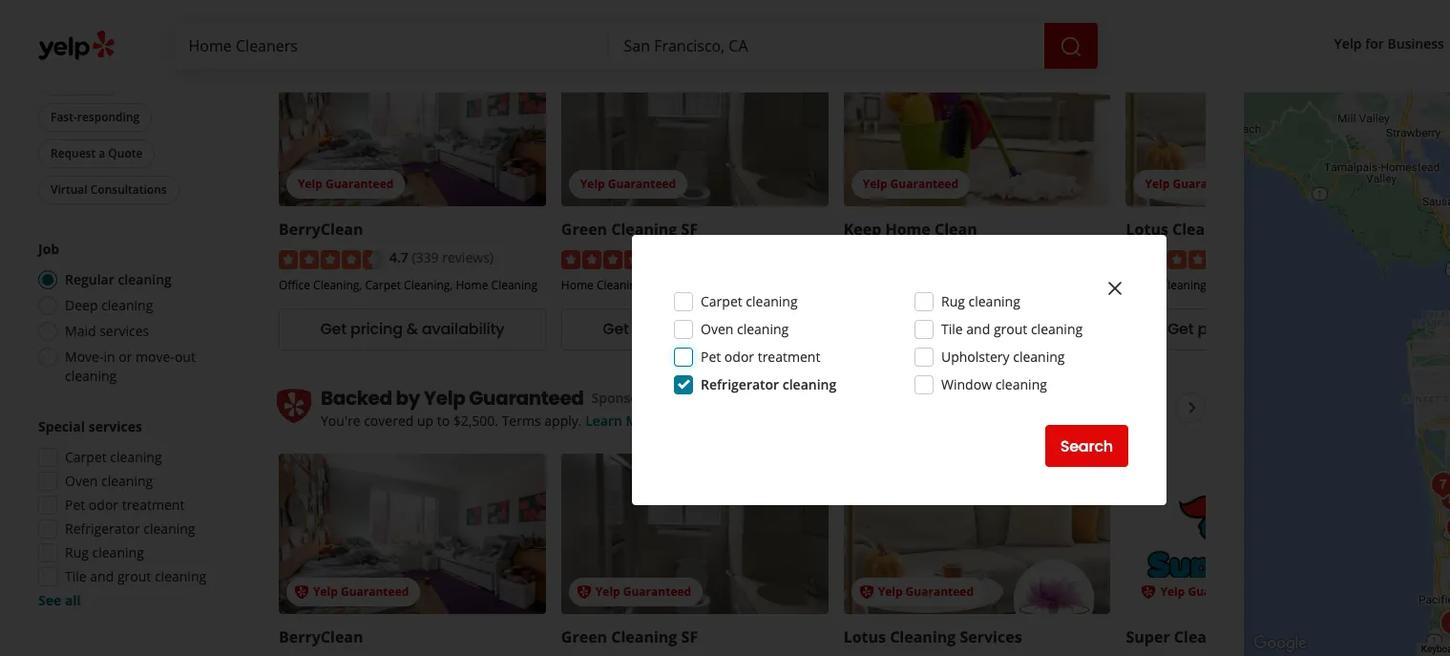 Task type: describe. For each thing, give the bounding box(es) containing it.
cleaning, for lotus cleaning services
[[1161, 277, 1210, 293]]

super clean 360 link
[[1127, 626, 1247, 647]]

super
[[1127, 626, 1171, 647]]

1 horizontal spatial more
[[626, 411, 660, 430]]

(339
[[412, 249, 439, 267]]

office for berryclean
[[279, 277, 310, 293]]

you're for you're covered up to $2,500. terms apply. learn more
[[321, 411, 361, 430]]

0 horizontal spatial lotus cleaning services
[[844, 626, 1023, 647]]

0 vertical spatial clean
[[935, 219, 978, 240]]

4.3 star rating image
[[1127, 250, 1230, 269]]

cleaning inside move-in or move-out cleaning
[[65, 367, 117, 385]]

yelp guaranteed link for keep's green cleaning sf 'link'
[[561, 46, 829, 207]]

1 vertical spatial and
[[90, 567, 114, 585]]

& for green cleaning sf
[[689, 318, 701, 340]]

1 vertical spatial rug
[[65, 543, 89, 562]]

see
[[38, 591, 61, 609]]

oven inside group
[[65, 472, 98, 490]]

in
[[104, 348, 115, 366]]

quote
[[108, 145, 143, 161]]

office for lotus cleaning services
[[1127, 277, 1158, 293]]

move-
[[65, 348, 104, 366]]

or
[[119, 348, 132, 366]]

services for maid services
[[99, 322, 149, 340]]

oven cleaning inside search "dialog"
[[701, 320, 789, 338]]

1 vertical spatial tile and grout cleaning
[[65, 567, 206, 585]]

virtual consultations
[[51, 181, 167, 198]]

to for terms
[[437, 411, 450, 430]]

maid services
[[65, 322, 149, 340]]

window cleaning
[[942, 375, 1048, 394]]

move-
[[136, 348, 175, 366]]

special
[[38, 417, 85, 436]]

up for terms
[[417, 411, 434, 430]]

fast-
[[51, 109, 77, 125]]

1 vertical spatial oven cleaning
[[65, 472, 153, 490]]

0 horizontal spatial lotus
[[844, 626, 886, 647]]

deep
[[65, 296, 98, 314]]

keep
[[844, 219, 882, 240]]

1 vertical spatial 16 yelp guaranteed v2 image
[[294, 584, 309, 599]]

reviews)
[[442, 249, 494, 267]]

out
[[175, 348, 196, 366]]

get for lotus cleaning services
[[1168, 318, 1194, 340]]

up for learn
[[417, 4, 434, 22]]

pricing for berryclean
[[351, 318, 403, 340]]

upholstery
[[942, 348, 1010, 366]]

0 horizontal spatial grout
[[117, 567, 151, 585]]

availability for berryclean
[[422, 318, 505, 340]]

carpet cleaning inside search "dialog"
[[701, 292, 798, 310]]

tile inside search "dialog"
[[942, 320, 963, 338]]

green for lotus cleaning services
[[561, 626, 608, 647]]

pricing for green cleaning sf
[[633, 318, 686, 340]]

yelp for business button
[[1327, 27, 1451, 62]]

keyboa
[[1422, 644, 1451, 654]]

business
[[1388, 35, 1445, 53]]

apply.
[[545, 411, 582, 430]]

learn more link for more
[[502, 4, 576, 22]]

16 info v2 image
[[664, 390, 680, 406]]

you're covered up to $2,500. learn more
[[321, 4, 576, 22]]

360
[[1221, 626, 1247, 647]]

get pricing & availability button for berryclean
[[279, 308, 546, 350]]

home down 4.3 star rating image
[[1213, 277, 1245, 293]]

yelp guaranteed link for super clean 360 link
[[1127, 453, 1394, 614]]

keep home clean
[[844, 219, 978, 240]]

1 horizontal spatial carpet
[[365, 277, 401, 293]]

tile and grout cleaning inside search "dialog"
[[942, 320, 1083, 338]]

rug cleaning inside search "dialog"
[[942, 292, 1021, 310]]

yelp guaranteed button
[[38, 29, 179, 59]]

backed
[[321, 385, 392, 411]]

all
[[65, 591, 81, 609]]

fast-responding
[[51, 109, 140, 125]]

victory's cleaning services image
[[1435, 480, 1451, 519]]

request a quote button
[[38, 139, 155, 168]]

pricing for lotus cleaning services
[[1198, 318, 1251, 340]]

get pricing & availability button for lotus cleaning services
[[1127, 308, 1394, 350]]

sponsored
[[592, 389, 661, 407]]

for
[[1366, 35, 1385, 53]]

super clean 360
[[1127, 626, 1247, 647]]

treatment inside search "dialog"
[[758, 348, 821, 366]]

berryclean link for lotus cleaning services
[[279, 626, 363, 647]]

search image
[[1060, 35, 1083, 58]]

berryclean for lotus cleaning services
[[279, 626, 363, 647]]

request a quote
[[51, 145, 143, 161]]

see all button
[[38, 591, 81, 609]]

2 cleaning, from the left
[[404, 277, 453, 293]]

you're covered up to $2,500. terms apply. learn more
[[321, 411, 660, 430]]

pet odor treatment inside search "dialog"
[[701, 348, 821, 366]]

3 get from the left
[[885, 318, 912, 340]]

4.8 star rating image
[[561, 250, 665, 269]]

close image
[[1104, 277, 1127, 300]]

16 yelp guaranteed v2 image inside "yelp guaranteed" button
[[51, 37, 66, 53]]

odor inside search "dialog"
[[725, 348, 755, 366]]

move-in or move-out cleaning
[[65, 348, 196, 385]]

0 vertical spatial lotus cleaning services link
[[1127, 219, 1305, 240]]

by
[[396, 385, 420, 411]]

3 & from the left
[[972, 318, 983, 340]]

fast-responding button
[[38, 103, 152, 132]]

group containing yelp guaranteed
[[34, 0, 237, 208]]

green for keep home clean
[[561, 219, 608, 240]]

green cleaning sf for keep home clean
[[561, 219, 698, 240]]

4.7 (339 reviews)
[[390, 249, 494, 267]]

job
[[38, 240, 59, 258]]

rug inside search "dialog"
[[942, 292, 966, 310]]

0 horizontal spatial tile
[[65, 567, 87, 585]]

get for berryclean
[[320, 318, 347, 340]]

0 horizontal spatial rug cleaning
[[65, 543, 144, 562]]

green cleaning sf link for keep
[[561, 219, 698, 240]]

1 vertical spatial lotus cleaning services link
[[844, 626, 1023, 647]]

virtual
[[51, 181, 88, 198]]

to for learn
[[437, 4, 450, 22]]

0 vertical spatial lotus
[[1127, 219, 1169, 240]]



Task type: vqa. For each thing, say whether or not it's contained in the screenshot.
second Get pricing & availability
yes



Task type: locate. For each thing, give the bounding box(es) containing it.
option group containing job
[[32, 240, 237, 386]]

4.7
[[390, 249, 409, 267]]

0 horizontal spatial learn
[[502, 4, 539, 22]]

0 vertical spatial learn
[[502, 4, 539, 22]]

2 you're from the top
[[321, 411, 361, 430]]

group
[[34, 0, 237, 208], [32, 417, 237, 610]]

0 vertical spatial $2,500.
[[453, 4, 499, 22]]

deep cleaning
[[65, 296, 153, 314]]

0 vertical spatial services
[[99, 322, 149, 340]]

0 vertical spatial odor
[[725, 348, 755, 366]]

pet odor treatment inside group
[[65, 496, 185, 514]]

16 yelp guaranteed v2 image for lotus
[[859, 584, 875, 599]]

berryclean link for keep home clean
[[279, 219, 363, 240]]

0 vertical spatial oven cleaning
[[701, 320, 789, 338]]

berryclean for keep home clean
[[279, 219, 363, 240]]

1 horizontal spatial pet
[[701, 348, 721, 366]]

cleaning, for berryclean
[[313, 277, 362, 293]]

4 get pricing & availability button from the left
[[1127, 308, 1394, 350]]

sf for lotus cleaning services
[[682, 626, 698, 647]]

carpet cleaning inside group
[[65, 448, 162, 466]]

berryclean
[[279, 219, 363, 240], [279, 626, 363, 647]]

get pricing & availability button
[[279, 308, 546, 350], [561, 308, 829, 350], [844, 308, 1111, 350], [1127, 308, 1394, 350]]

0 vertical spatial sf
[[682, 219, 698, 240]]

group containing special services
[[32, 417, 237, 610]]

1 vertical spatial green cleaning sf link
[[561, 626, 698, 647]]

get for green cleaning sf
[[603, 318, 629, 340]]

1 sf from the top
[[682, 219, 698, 240]]

1 vertical spatial pet
[[65, 496, 85, 514]]

rug up all
[[65, 543, 89, 562]]

4.7 star rating image
[[279, 250, 382, 269]]

virtual consultations button
[[38, 176, 179, 204]]

yelp guaranteed link for the keep home clean link
[[844, 46, 1111, 207]]

0 vertical spatial pet
[[701, 348, 721, 366]]

1 vertical spatial sf
[[682, 626, 698, 647]]

4 get from the left
[[1168, 318, 1194, 340]]

rug cleaning up upholstery at right
[[942, 292, 1021, 310]]

tile up upholstery at right
[[942, 320, 963, 338]]

guaranteed inside "yelp guaranteed" button
[[100, 36, 166, 52]]

consultations
[[90, 181, 167, 198]]

services inside option group
[[99, 322, 149, 340]]

home right the keep
[[886, 219, 931, 240]]

covered for you're covered up to $2,500. learn more
[[364, 4, 414, 22]]

carpet inside search "dialog"
[[701, 292, 743, 310]]

home
[[886, 219, 931, 240], [456, 277, 489, 293], [561, 277, 594, 293], [1213, 277, 1245, 293]]

1 vertical spatial up
[[417, 411, 434, 430]]

berryclean link
[[279, 219, 363, 240], [279, 626, 363, 647]]

learn more link for apply.
[[586, 411, 660, 430]]

3 get pricing & availability from the left
[[885, 318, 1070, 340]]

yelp for business
[[1335, 35, 1445, 53]]

2 berryclean from the top
[[279, 626, 363, 647]]

sf for keep home clean
[[682, 219, 698, 240]]

special services
[[38, 417, 142, 436]]

0 vertical spatial learn more link
[[502, 4, 576, 22]]

3 pricing from the left
[[916, 318, 968, 340]]

4 availability from the left
[[1270, 318, 1352, 340]]

0 horizontal spatial oven
[[65, 472, 98, 490]]

None search field
[[173, 23, 1102, 69]]

1 green cleaning sf from the top
[[561, 219, 698, 240]]

yelp guaranteed link
[[279, 46, 546, 207], [561, 46, 829, 207], [844, 46, 1111, 207], [1127, 46, 1394, 207], [279, 453, 546, 614], [561, 453, 829, 614], [844, 453, 1111, 614], [1127, 453, 1394, 614]]

yelp inside button
[[74, 36, 97, 52]]

green cleaning sf image
[[1435, 605, 1451, 643], [1435, 605, 1451, 643]]

grout inside search "dialog"
[[994, 320, 1028, 338]]

tile up all
[[65, 567, 87, 585]]

cleaning, down (339
[[404, 277, 453, 293]]

yelp guaranteed
[[424, 385, 584, 411]]

see all
[[38, 591, 81, 609]]

services for special services
[[89, 417, 142, 436]]

1 vertical spatial group
[[32, 417, 237, 610]]

refrigerator right 16 info v2 icon
[[701, 375, 780, 394]]

$2,500. for learn
[[453, 4, 499, 22]]

1 16 yelp guaranteed v2 image from the left
[[577, 584, 592, 599]]

0 vertical spatial rug
[[942, 292, 966, 310]]

green cleaning sf link
[[561, 219, 698, 240], [561, 626, 698, 647]]

1 horizontal spatial treatment
[[758, 348, 821, 366]]

rug cleaning up all
[[65, 543, 144, 562]]

pet odor treatment
[[701, 348, 821, 366], [65, 496, 185, 514]]

pricing up 16 info v2 icon
[[633, 318, 686, 340]]

get pricing & availability down the 'office cleaning, carpet cleaning, home cleaning'
[[320, 318, 505, 340]]

1 horizontal spatial rug
[[942, 292, 966, 310]]

4 pricing from the left
[[1198, 318, 1251, 340]]

tile and grout cleaning
[[942, 320, 1083, 338], [65, 567, 206, 585]]

and
[[967, 320, 991, 338], [90, 567, 114, 585]]

1 horizontal spatial odor
[[725, 348, 755, 366]]

0 vertical spatial green
[[561, 219, 608, 240]]

1 vertical spatial berryclean link
[[279, 626, 363, 647]]

get pricing & availability up 16 info v2 icon
[[603, 318, 787, 340]]

get pricing & availability for berryclean
[[320, 318, 505, 340]]

clean left 360
[[1175, 626, 1217, 647]]

2 horizontal spatial cleaning,
[[1161, 277, 1210, 293]]

grout
[[994, 320, 1028, 338], [117, 567, 151, 585]]

2 availability from the left
[[704, 318, 787, 340]]

1 vertical spatial refrigerator cleaning
[[65, 520, 195, 538]]

3 cleaning, from the left
[[1161, 277, 1210, 293]]

yelp guaranteed link for green cleaning sf 'link' corresponding to lotus
[[561, 453, 829, 614]]

2 horizontal spatial 16 yelp guaranteed v2 image
[[1142, 584, 1157, 599]]

1 horizontal spatial 16 yelp guaranteed v2 image
[[294, 584, 309, 599]]

pricing
[[351, 318, 403, 340], [633, 318, 686, 340], [916, 318, 968, 340], [1198, 318, 1251, 340]]

1 horizontal spatial lotus cleaning services
[[1127, 219, 1305, 240]]

covered
[[364, 4, 414, 22], [364, 411, 414, 430]]

0 horizontal spatial tile and grout cleaning
[[65, 567, 206, 585]]

1 pricing from the left
[[351, 318, 403, 340]]

up
[[417, 4, 434, 22], [417, 411, 434, 430]]

rug
[[942, 292, 966, 310], [65, 543, 89, 562]]

backed by yelp guaranteed
[[321, 385, 584, 411]]

1 green from the top
[[561, 219, 608, 240]]

2 get pricing & availability from the left
[[603, 318, 787, 340]]

get pricing & availability button up 16 info v2 icon
[[561, 308, 829, 350]]

1 horizontal spatial tile
[[942, 320, 963, 338]]

cleaning, down 4.3 star rating image
[[1161, 277, 1210, 293]]

office
[[279, 277, 310, 293], [1127, 277, 1158, 293]]

cleaning
[[612, 219, 678, 240], [1173, 219, 1239, 240], [492, 277, 538, 293], [597, 277, 643, 293], [1248, 277, 1295, 293], [612, 626, 678, 647], [890, 626, 956, 647]]

0 vertical spatial group
[[34, 0, 237, 208]]

get pricing & availability button down 'office cleaning, home cleaning'
[[1127, 308, 1394, 350]]

refrigerator up all
[[65, 520, 140, 538]]

regular
[[65, 270, 114, 288]]

0 vertical spatial green cleaning sf
[[561, 219, 698, 240]]

1 to from the top
[[437, 4, 450, 22]]

get pricing & availability button for green cleaning sf
[[561, 308, 829, 350]]

keep home clean link
[[844, 219, 978, 240]]

$2,500. for terms
[[453, 411, 499, 430]]

map region
[[1155, 0, 1451, 656]]

oven cleaning
[[701, 320, 789, 338], [65, 472, 153, 490]]

rug up upholstery at right
[[942, 292, 966, 310]]

loany's deep cleaning service image
[[1440, 509, 1451, 547]]

1 horizontal spatial grout
[[994, 320, 1028, 338]]

carpet
[[365, 277, 401, 293], [701, 292, 743, 310], [65, 448, 107, 466]]

google image
[[1250, 631, 1313, 656]]

a
[[99, 145, 105, 161]]

16 yelp guaranteed v2 image for super
[[1142, 584, 1157, 599]]

0 horizontal spatial refrigerator cleaning
[[65, 520, 195, 538]]

get pricing & availability for green cleaning sf
[[603, 318, 787, 340]]

services right 'special'
[[89, 417, 142, 436]]

1 vertical spatial oven
[[65, 472, 98, 490]]

0 horizontal spatial treatment
[[122, 496, 185, 514]]

carpet cleaning
[[701, 292, 798, 310], [65, 448, 162, 466]]

0 vertical spatial pet odor treatment
[[701, 348, 821, 366]]

0 vertical spatial refrigerator
[[701, 375, 780, 394]]

search dialog
[[0, 0, 1451, 656]]

1 green cleaning sf link from the top
[[561, 219, 698, 240]]

1 vertical spatial more
[[626, 411, 660, 430]]

1 vertical spatial tile
[[65, 567, 87, 585]]

1 cleaning, from the left
[[313, 277, 362, 293]]

get pricing & availability for lotus cleaning services
[[1168, 318, 1352, 340]]

0 vertical spatial berryclean
[[279, 219, 363, 240]]

1 get from the left
[[320, 318, 347, 340]]

0 horizontal spatial pet odor treatment
[[65, 496, 185, 514]]

2 horizontal spatial carpet
[[701, 292, 743, 310]]

get
[[320, 318, 347, 340], [603, 318, 629, 340], [885, 318, 912, 340], [1168, 318, 1194, 340]]

cleaning, down the 4.7 star rating image
[[313, 277, 362, 293]]

1 horizontal spatial and
[[967, 320, 991, 338]]

0 horizontal spatial services
[[960, 626, 1023, 647]]

cleaning
[[118, 270, 172, 288], [746, 292, 798, 310], [969, 292, 1021, 310], [101, 296, 153, 314], [737, 320, 789, 338], [1031, 320, 1083, 338], [1014, 348, 1065, 366], [65, 367, 117, 385], [783, 375, 837, 394], [996, 375, 1048, 394], [110, 448, 162, 466], [101, 472, 153, 490], [144, 520, 195, 538], [92, 543, 144, 562], [155, 567, 206, 585]]

1 vertical spatial carpet cleaning
[[65, 448, 162, 466]]

1 vertical spatial refrigerator
[[65, 520, 140, 538]]

refrigerator cleaning
[[701, 375, 837, 394], [65, 520, 195, 538]]

1 horizontal spatial clean
[[1175, 626, 1217, 647]]

2 get pricing & availability button from the left
[[561, 308, 829, 350]]

richyelle's cleaning image
[[1425, 466, 1451, 504]]

2 green from the top
[[561, 626, 608, 647]]

pet inside search "dialog"
[[701, 348, 721, 366]]

yelp guaranteed link for berryclean link related to lotus cleaning services
[[279, 453, 546, 614]]

2 green cleaning sf from the top
[[561, 626, 698, 647]]

upholstery cleaning
[[942, 348, 1065, 366]]

1 vertical spatial lotus
[[844, 626, 886, 647]]

home down reviews)
[[456, 277, 489, 293]]

1 vertical spatial you're
[[321, 411, 361, 430]]

1 vertical spatial green
[[561, 626, 608, 647]]

2 sf from the top
[[682, 626, 698, 647]]

window
[[942, 375, 992, 394]]

1 horizontal spatial office
[[1127, 277, 1158, 293]]

pricing down the 'office cleaning, carpet cleaning, home cleaning'
[[351, 318, 403, 340]]

request
[[51, 145, 96, 161]]

1 vertical spatial to
[[437, 411, 450, 430]]

& for lotus cleaning services
[[1254, 318, 1266, 340]]

home down 4.8 star rating image
[[561, 277, 594, 293]]

16 yelp guaranteed v2 image
[[51, 37, 66, 53], [294, 584, 309, 599]]

1 horizontal spatial refrigerator cleaning
[[701, 375, 837, 394]]

2 office from the left
[[1127, 277, 1158, 293]]

0 horizontal spatial and
[[90, 567, 114, 585]]

0 horizontal spatial odor
[[89, 496, 119, 514]]

responding
[[77, 109, 140, 125]]

green cleaning sf for lotus cleaning services
[[561, 626, 698, 647]]

0 horizontal spatial learn more link
[[502, 4, 576, 22]]

1 get pricing & availability button from the left
[[279, 308, 546, 350]]

home cleaning
[[561, 277, 643, 293]]

terms
[[502, 411, 541, 430]]

refrigerator cleaning inside search "dialog"
[[701, 375, 837, 394]]

0 horizontal spatial 16 yelp guaranteed v2 image
[[51, 37, 66, 53]]

2 16 yelp guaranteed v2 image from the left
[[859, 584, 875, 599]]

services up or
[[99, 322, 149, 340]]

yelp inside button
[[1335, 35, 1363, 53]]

1 & from the left
[[407, 318, 418, 340]]

search button
[[1046, 425, 1129, 467]]

1 vertical spatial grout
[[117, 567, 151, 585]]

office down the 4.7 star rating image
[[279, 277, 310, 293]]

3 availability from the left
[[987, 318, 1070, 340]]

0 vertical spatial tile
[[942, 320, 963, 338]]

tile
[[942, 320, 963, 338], [65, 567, 87, 585]]

4 & from the left
[[1254, 318, 1266, 340]]

get pricing & availability button up window
[[844, 308, 1111, 350]]

and inside search "dialog"
[[967, 320, 991, 338]]

option group
[[32, 240, 237, 386]]

treatment
[[758, 348, 821, 366], [122, 496, 185, 514]]

2 up from the top
[[417, 411, 434, 430]]

search
[[1061, 435, 1114, 457]]

you're for you're covered up to $2,500. learn more
[[321, 4, 361, 22]]

availability for lotus cleaning services
[[1270, 318, 1352, 340]]

services
[[99, 322, 149, 340], [89, 417, 142, 436]]

1 covered from the top
[[364, 4, 414, 22]]

2 $2,500. from the top
[[453, 411, 499, 430]]

1 up from the top
[[417, 4, 434, 22]]

clean
[[935, 219, 978, 240], [1175, 626, 1217, 647]]

tile and grout cleaning up all
[[65, 567, 206, 585]]

0 vertical spatial up
[[417, 4, 434, 22]]

yelp guaranteed link for berryclean link associated with keep home clean
[[279, 46, 546, 207]]

1 vertical spatial services
[[960, 626, 1023, 647]]

1 you're from the top
[[321, 4, 361, 22]]

0 vertical spatial lotus cleaning services
[[1127, 219, 1305, 240]]

1 horizontal spatial 16 yelp guaranteed v2 image
[[859, 584, 875, 599]]

0 vertical spatial tile and grout cleaning
[[942, 320, 1083, 338]]

0 vertical spatial refrigerator cleaning
[[701, 375, 837, 394]]

& for berryclean
[[407, 318, 418, 340]]

&
[[407, 318, 418, 340], [689, 318, 701, 340], [972, 318, 983, 340], [1254, 318, 1266, 340]]

1 berryclean link from the top
[[279, 219, 363, 240]]

16 yelp guaranteed v2 image for green
[[577, 584, 592, 599]]

get pricing & availability up upholstery at right
[[885, 318, 1070, 340]]

green
[[561, 219, 608, 240], [561, 626, 608, 647]]

get pricing & availability button down the 'office cleaning, carpet cleaning, home cleaning'
[[279, 308, 546, 350]]

keyboa button
[[1422, 643, 1451, 656]]

oven inside search "dialog"
[[701, 320, 734, 338]]

get pricing & availability
[[320, 318, 505, 340], [603, 318, 787, 340], [885, 318, 1070, 340], [1168, 318, 1352, 340]]

get pricing & availability down 'office cleaning, home cleaning'
[[1168, 318, 1352, 340]]

next image
[[1181, 396, 1204, 419]]

availability for green cleaning sf
[[704, 318, 787, 340]]

0 horizontal spatial refrigerator
[[65, 520, 140, 538]]

0 horizontal spatial 16 yelp guaranteed v2 image
[[577, 584, 592, 599]]

services
[[1243, 219, 1305, 240], [960, 626, 1023, 647]]

1 vertical spatial learn
[[586, 411, 623, 430]]

green cleaning sf link for lotus
[[561, 626, 698, 647]]

to
[[437, 4, 450, 22], [437, 411, 450, 430]]

1 vertical spatial services
[[89, 417, 142, 436]]

1 berryclean from the top
[[279, 219, 363, 240]]

2 to from the top
[[437, 411, 450, 430]]

learn more link
[[502, 4, 576, 22], [586, 411, 660, 430]]

$2,500.
[[453, 4, 499, 22], [453, 411, 499, 430]]

0 vertical spatial grout
[[994, 320, 1028, 338]]

1 horizontal spatial lotus cleaning services link
[[1127, 219, 1305, 240]]

lotus cleaning services link
[[1127, 219, 1305, 240], [844, 626, 1023, 647]]

2 pricing from the left
[[633, 318, 686, 340]]

1 horizontal spatial tile and grout cleaning
[[942, 320, 1083, 338]]

1 availability from the left
[[422, 318, 505, 340]]

pricing down 'office cleaning, home cleaning'
[[1198, 318, 1251, 340]]

2 green cleaning sf link from the top
[[561, 626, 698, 647]]

0 horizontal spatial carpet
[[65, 448, 107, 466]]

covered for you're covered up to $2,500. terms apply. learn more
[[364, 411, 414, 430]]

1 vertical spatial treatment
[[122, 496, 185, 514]]

2 berryclean link from the top
[[279, 626, 363, 647]]

0 vertical spatial you're
[[321, 4, 361, 22]]

0 vertical spatial rug cleaning
[[942, 292, 1021, 310]]

0 vertical spatial berryclean link
[[279, 219, 363, 240]]

clean right the keep
[[935, 219, 978, 240]]

0 horizontal spatial rug
[[65, 543, 89, 562]]

0 horizontal spatial office
[[279, 277, 310, 293]]

1 get pricing & availability from the left
[[320, 318, 505, 340]]

guaranteed
[[100, 36, 166, 52], [326, 176, 394, 192], [608, 176, 676, 192], [891, 176, 959, 192], [1173, 176, 1241, 192], [341, 583, 409, 600], [623, 583, 692, 600], [906, 583, 974, 600], [1189, 583, 1257, 600]]

office down 4.3 star rating image
[[1127, 277, 1158, 293]]

availability
[[422, 318, 505, 340], [704, 318, 787, 340], [987, 318, 1070, 340], [1270, 318, 1352, 340]]

4 get pricing & availability from the left
[[1168, 318, 1352, 340]]

1 $2,500. from the top
[[453, 4, 499, 22]]

office cleaning, home cleaning
[[1127, 277, 1295, 293]]

yelp guaranteed
[[74, 36, 166, 52], [298, 176, 394, 192], [581, 176, 676, 192], [863, 176, 959, 192], [1146, 176, 1241, 192], [313, 583, 409, 600], [596, 583, 692, 600], [878, 583, 974, 600], [1161, 583, 1257, 600]]

1 horizontal spatial learn more link
[[586, 411, 660, 430]]

refrigerator inside search "dialog"
[[701, 375, 780, 394]]

0 vertical spatial more
[[542, 4, 576, 22]]

0 vertical spatial oven
[[701, 320, 734, 338]]

16 yelp guaranteed v2 image
[[577, 584, 592, 599], [859, 584, 875, 599], [1142, 584, 1157, 599]]

3 16 yelp guaranteed v2 image from the left
[[1142, 584, 1157, 599]]

maid
[[65, 322, 96, 340]]

odor
[[725, 348, 755, 366], [89, 496, 119, 514]]

lotus cleaning services
[[1127, 219, 1305, 240], [844, 626, 1023, 647]]

yelp guaranteed inside button
[[74, 36, 166, 52]]

regular cleaning
[[65, 270, 172, 288]]

0 horizontal spatial pet
[[65, 496, 85, 514]]

0 vertical spatial 16 yelp guaranteed v2 image
[[51, 37, 66, 53]]

2 & from the left
[[689, 318, 701, 340]]

pricing up upholstery at right
[[916, 318, 968, 340]]

refrigerator
[[701, 375, 780, 394], [65, 520, 140, 538]]

office cleaning, carpet cleaning, home cleaning
[[279, 277, 538, 293]]

3 get pricing & availability button from the left
[[844, 308, 1111, 350]]

1 horizontal spatial cleaning,
[[404, 277, 453, 293]]

1 horizontal spatial services
[[1243, 219, 1305, 240]]

1 horizontal spatial learn
[[586, 411, 623, 430]]

1 office from the left
[[279, 277, 310, 293]]

2 covered from the top
[[364, 411, 414, 430]]

1 vertical spatial odor
[[89, 496, 119, 514]]

2 get from the left
[[603, 318, 629, 340]]

1 vertical spatial $2,500.
[[453, 411, 499, 430]]

oven
[[701, 320, 734, 338], [65, 472, 98, 490]]

more
[[542, 4, 576, 22], [626, 411, 660, 430]]

tile and grout cleaning up upholstery cleaning
[[942, 320, 1083, 338]]

0 vertical spatial and
[[967, 320, 991, 338]]

1 vertical spatial learn more link
[[586, 411, 660, 430]]



